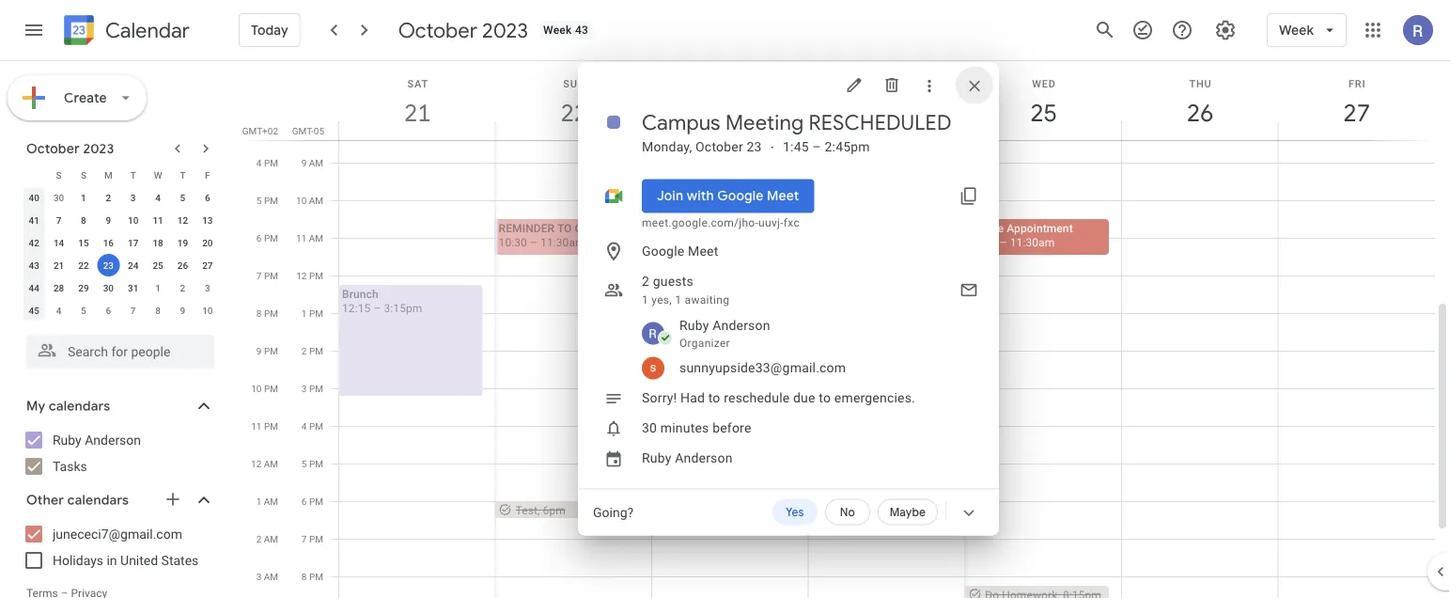 Task type: locate. For each thing, give the bounding box(es) containing it.
0 vertical spatial 8 pm
[[257, 307, 278, 319]]

14 element
[[48, 231, 70, 254]]

meet.google.com/jho-uuvj-fxc
[[642, 216, 800, 229]]

1 vertical spatial 8 pm
[[302, 571, 323, 582]]

1 horizontal spatial 23
[[747, 139, 762, 155]]

7 down 31 element
[[131, 305, 136, 316]]

1 horizontal spatial 5 pm
[[302, 458, 323, 469]]

anderson down the my calendars dropdown button
[[85, 432, 141, 448]]

1 row from the top
[[22, 164, 220, 186]]

1 vertical spatial 12
[[296, 270, 307, 281]]

1 vertical spatial rescheduled
[[818, 344, 895, 357]]

10 am
[[296, 195, 323, 206]]

settings menu image
[[1215, 19, 1238, 41]]

2 horizontal spatial 12
[[296, 270, 307, 281]]

row containing 44
[[22, 276, 220, 299]]

1 horizontal spatial to
[[819, 390, 831, 406]]

campus inside campus meeting rescheduled monday, october 23 ⋅ 1:45 – 2:45pm
[[642, 110, 721, 136]]

2 horizontal spatial 11
[[296, 232, 307, 244]]

7
[[56, 214, 62, 226], [257, 270, 262, 281], [131, 305, 136, 316], [302, 533, 307, 544]]

3 up the november 10 element
[[205, 282, 210, 293]]

3
[[131, 192, 136, 203], [205, 282, 210, 293], [302, 383, 307, 394], [256, 571, 262, 582]]

1 vertical spatial 22
[[78, 260, 89, 271]]

row containing 41
[[22, 209, 220, 231]]

26 column header
[[1122, 61, 1279, 140]]

2 am
[[256, 533, 278, 544]]

meet inside join with google meet link
[[767, 188, 800, 205]]

0 horizontal spatial 26
[[177, 260, 188, 271]]

0 vertical spatial ruby
[[680, 318, 710, 333]]

⋅
[[770, 139, 776, 155]]

27 column header
[[1278, 61, 1436, 140]]

2 inside november 2 element
[[180, 282, 186, 293]]

rescheduled down delete event 'image'
[[809, 110, 952, 136]]

45
[[29, 305, 39, 316]]

pm left 12 pm
[[264, 270, 278, 281]]

1 horizontal spatial 12
[[251, 458, 262, 469]]

5 down the 29 element on the left of page
[[81, 305, 86, 316]]

Search for people text field
[[38, 335, 203, 369]]

23
[[747, 139, 762, 155], [103, 260, 114, 271]]

0 vertical spatial 12
[[177, 214, 188, 226]]

delete event image
[[883, 76, 902, 95]]

21
[[403, 97, 430, 128], [53, 260, 64, 271]]

7 pm
[[257, 270, 278, 281], [302, 533, 323, 544]]

17
[[128, 237, 139, 248]]

4
[[257, 157, 262, 168], [155, 192, 161, 203], [56, 305, 62, 316], [302, 420, 307, 432]]

0 horizontal spatial 23
[[103, 260, 114, 271]]

12 element
[[172, 209, 194, 231]]

– down reminder
[[530, 236, 538, 249]]

0 vertical spatial 26
[[1186, 97, 1213, 128]]

22 down sun
[[560, 97, 587, 128]]

week inside popup button
[[1280, 22, 1315, 39]]

pm down the "9 pm"
[[264, 383, 278, 394]]

40
[[29, 192, 39, 203]]

to
[[709, 390, 721, 406], [819, 390, 831, 406]]

sunnyupside33@gmail.com tree item
[[616, 353, 1000, 383]]

1 vertical spatial 2023
[[83, 140, 114, 157]]

5
[[180, 192, 186, 203], [257, 195, 262, 206], [81, 305, 86, 316], [302, 458, 307, 469]]

am down 1 am
[[264, 533, 278, 544]]

my
[[26, 398, 45, 415]]

row group
[[22, 186, 220, 322]]

0 horizontal spatial 2023
[[83, 140, 114, 157]]

1 vertical spatial 11
[[296, 232, 307, 244]]

15 element
[[72, 231, 95, 254]]

31
[[128, 282, 139, 293]]

1 horizontal spatial 21
[[403, 97, 430, 128]]

am down "05"
[[309, 157, 323, 168]]

in
[[107, 552, 117, 568]]

0 vertical spatial 23
[[747, 139, 762, 155]]

– right the 1:30
[[681, 348, 688, 362]]

– inside the reminder to clean 10:30 – 11:30am
[[530, 236, 538, 249]]

0 horizontal spatial week
[[543, 24, 572, 37]]

8 pm up the "9 pm"
[[257, 307, 278, 319]]

google
[[718, 188, 764, 205], [642, 244, 685, 259]]

1 horizontal spatial 4 pm
[[302, 420, 323, 432]]

0 vertical spatial 21
[[403, 97, 430, 128]]

november 3 element
[[196, 276, 219, 299]]

4 pm down 3 pm
[[302, 420, 323, 432]]

24 element
[[122, 254, 145, 276]]

week for week
[[1280, 22, 1315, 39]]

7 right the 2 am
[[302, 533, 307, 544]]

1 horizontal spatial october
[[398, 17, 478, 43]]

1 down 25 element
[[155, 282, 161, 293]]

7 row from the top
[[22, 299, 220, 322]]

0 vertical spatial 11
[[153, 214, 163, 226]]

27 down 20
[[202, 260, 213, 271]]

2 for am
[[256, 533, 262, 544]]

campus for campus meeting rescheduled
[[728, 344, 770, 357]]

0 horizontal spatial s
[[56, 169, 62, 181]]

rescheduled
[[809, 110, 952, 136], [818, 344, 895, 357]]

0 vertical spatial 27
[[1343, 97, 1370, 128]]

0 horizontal spatial 11:30am
[[541, 236, 586, 249]]

7 pm right the 2 am
[[302, 533, 323, 544]]

0 vertical spatial meet
[[767, 188, 800, 205]]

30 element
[[97, 276, 120, 299]]

0 vertical spatial ruby anderson
[[53, 432, 141, 448]]

calendars right my
[[49, 398, 110, 415]]

, up reschedule
[[766, 358, 769, 371]]

iphone
[[969, 221, 1005, 235]]

8 inside "element"
[[155, 305, 161, 316]]

1 vertical spatial meet
[[688, 244, 719, 259]]

21 inside column header
[[403, 97, 430, 128]]

1 vertical spatial 43
[[29, 260, 39, 271]]

wed 25
[[1030, 78, 1057, 128]]

campus
[[642, 110, 721, 136], [728, 344, 770, 357]]

1 horizontal spatial 8 pm
[[302, 571, 323, 582]]

1 horizontal spatial ruby anderson
[[642, 450, 733, 466]]

0 horizontal spatial ruby anderson
[[53, 432, 141, 448]]

11:30am down to
[[541, 236, 586, 249]]

27 link
[[1336, 91, 1379, 134]]

1 vertical spatial calendars
[[67, 492, 129, 509]]

25 down 18
[[153, 260, 163, 271]]

row
[[22, 164, 220, 186], [22, 186, 220, 209], [22, 209, 220, 231], [22, 231, 220, 254], [22, 254, 220, 276], [22, 276, 220, 299], [22, 299, 220, 322]]

4 pm down gmt+02
[[257, 157, 278, 168]]

19
[[177, 237, 188, 248]]

1 vertical spatial ,
[[538, 504, 540, 517]]

anderson inside my calendars list
[[85, 432, 141, 448]]

november 2 element
[[172, 276, 194, 299]]

grid
[[241, 61, 1451, 598]]

calendars inside dropdown button
[[49, 398, 110, 415]]

23 down 16
[[103, 260, 114, 271]]

google up guests
[[642, 244, 685, 259]]

campus meeting rescheduled
[[728, 344, 895, 357]]

17 element
[[122, 231, 145, 254]]

google meet
[[642, 244, 719, 259]]

2023 up m
[[83, 140, 114, 157]]

2 horizontal spatial 30
[[642, 420, 657, 436]]

week up sun
[[543, 24, 572, 37]]

row group containing 40
[[22, 186, 220, 322]]

4 up '11' element
[[155, 192, 161, 203]]

work
[[829, 372, 856, 385]]

1 vertical spatial 21
[[53, 260, 64, 271]]

23 cell
[[96, 254, 121, 276]]

10 up '11 am' in the left of the page
[[296, 195, 307, 206]]

sat
[[408, 78, 429, 89]]

gmt+02
[[242, 125, 278, 136]]

14
[[53, 237, 64, 248]]

october up "join with google meet"
[[696, 139, 744, 155]]

1 horizontal spatial 25
[[1030, 97, 1057, 128]]

0 vertical spatial 22
[[560, 97, 587, 128]]

1 horizontal spatial campus
[[728, 344, 770, 357]]

1 vertical spatial 30
[[103, 282, 114, 293]]

1 horizontal spatial t
[[180, 169, 186, 181]]

ruby anderson inside my calendars list
[[53, 432, 141, 448]]

calendars inside dropdown button
[[67, 492, 129, 509]]

november 5 element
[[72, 299, 95, 322]]

row containing 42
[[22, 231, 220, 254]]

0 horizontal spatial 6 pm
[[257, 232, 278, 244]]

1 horizontal spatial week
[[1280, 22, 1315, 39]]

8 down november 1 element
[[155, 305, 161, 316]]

6 row from the top
[[22, 276, 220, 299]]

november 6 element
[[97, 299, 120, 322]]

october 2023
[[398, 17, 528, 43], [26, 140, 114, 157]]

26 inside 26 element
[[177, 260, 188, 271]]

1 horizontal spatial 26
[[1186, 97, 1213, 128]]

2 11:30am from the left
[[1011, 236, 1055, 249]]

10:30 down "iphone"
[[969, 236, 997, 249]]

30 minutes before
[[642, 420, 752, 436]]

rescheduled up on
[[818, 344, 895, 357]]

0 horizontal spatial 5 pm
[[257, 195, 278, 206]]

23 left ⋅
[[747, 139, 762, 155]]

5 row from the top
[[22, 254, 220, 276]]

rescheduled inside campus meeting rescheduled monday, october 23 ⋅ 1:45 – 2:45pm
[[809, 110, 952, 136]]

november 9 element
[[172, 299, 194, 322]]

november 8 element
[[147, 299, 169, 322]]

november 7 element
[[122, 299, 145, 322]]

0 vertical spatial october 2023
[[398, 17, 528, 43]]

12 down '11 am' in the left of the page
[[296, 270, 307, 281]]

october 2023 up "sat"
[[398, 17, 528, 43]]

4 row from the top
[[22, 231, 220, 254]]

12 inside row group
[[177, 214, 188, 226]]

– inside meeting 1:30 – 2:30pm
[[681, 348, 688, 362]]

11:30am
[[541, 236, 586, 249], [1011, 236, 1055, 249]]

october
[[398, 17, 478, 43], [696, 139, 744, 155], [26, 140, 80, 157]]

am down the 2 am
[[264, 571, 278, 582]]

google up 'meet.google.com/jho-uuvj-fxc'
[[718, 188, 764, 205]]

2 left guests
[[642, 274, 650, 289]]

meeting inside meeting 1:30 – 2:30pm
[[656, 334, 698, 347]]

1 vertical spatial 23
[[103, 260, 114, 271]]

maybe
[[890, 505, 926, 519]]

12 up 19 at the left of the page
[[177, 214, 188, 226]]

0 horizontal spatial 10:30
[[499, 236, 527, 249]]

yes button
[[773, 499, 818, 525]]

30 down sorry!
[[642, 420, 657, 436]]

week
[[1280, 22, 1315, 39], [543, 24, 572, 37]]

6 left '11 am' in the left of the page
[[257, 232, 262, 244]]

1 s from the left
[[56, 169, 62, 181]]

t
[[130, 169, 136, 181], [180, 169, 186, 181]]

22 column header
[[495, 61, 653, 140]]

0 horizontal spatial ,
[[538, 504, 540, 517]]

row containing 40
[[22, 186, 220, 209]]

10 up 11 pm at bottom
[[251, 383, 262, 394]]

11 for 11 pm
[[251, 420, 262, 432]]

30 for 30 element
[[103, 282, 114, 293]]

column header
[[652, 61, 809, 140], [808, 61, 966, 140]]

0 horizontal spatial meet
[[688, 244, 719, 259]]

meet up fxc
[[767, 188, 800, 205]]

5 right 12 am
[[302, 458, 307, 469]]

9 down november 2 element
[[180, 305, 186, 316]]

row containing s
[[22, 164, 220, 186]]

1 horizontal spatial google
[[718, 188, 764, 205]]

9 up '10 pm'
[[257, 345, 262, 356]]

5 up 12 element
[[180, 192, 186, 203]]

26 link
[[1179, 91, 1223, 134]]

am for 9 am
[[309, 157, 323, 168]]

1 horizontal spatial october 2023
[[398, 17, 528, 43]]

ruby anderson
[[53, 432, 141, 448], [642, 450, 733, 466]]

0 vertical spatial calendars
[[49, 398, 110, 415]]

2
[[106, 192, 111, 203], [642, 274, 650, 289], [180, 282, 186, 293], [302, 345, 307, 356], [256, 533, 262, 544]]

2 vertical spatial 11
[[251, 420, 262, 432]]

sorry!
[[642, 390, 677, 406]]

21 inside row group
[[53, 260, 64, 271]]

1 horizontal spatial 10:30
[[969, 236, 997, 249]]

1 horizontal spatial 43
[[575, 24, 589, 37]]

8 pm
[[257, 307, 278, 319], [302, 571, 323, 582]]

21 up 28
[[53, 260, 64, 271]]

2 s from the left
[[81, 169, 86, 181]]

anderson up 1:45pm
[[713, 318, 771, 333]]

add other calendars image
[[164, 490, 182, 509]]

1 vertical spatial ruby anderson
[[642, 450, 733, 466]]

12 for 12
[[177, 214, 188, 226]]

to right had
[[709, 390, 721, 406]]

row containing 45
[[22, 299, 220, 322]]

0 horizontal spatial october 2023
[[26, 140, 114, 157]]

with
[[687, 188, 715, 205]]

9 down "gmt-" on the top of the page
[[302, 157, 307, 168]]

0 horizontal spatial google
[[642, 244, 685, 259]]

1 right 'yes,' at the left of page
[[675, 293, 682, 306]]

pm up '10 pm'
[[264, 345, 278, 356]]

tasks
[[53, 458, 87, 474]]

21 down "sat"
[[403, 97, 430, 128]]

1 10:30 from the left
[[499, 236, 527, 249]]

23, today element
[[97, 254, 120, 276]]

25 element
[[147, 254, 169, 276]]

12 for 12 am
[[251, 458, 262, 469]]

thu 26
[[1186, 78, 1213, 128]]

2023 left week 43 on the left of the page
[[482, 17, 528, 43]]

2 10:30 from the left
[[969, 236, 997, 249]]

1 horizontal spatial ,
[[766, 358, 769, 371]]

sun 22
[[560, 78, 587, 128]]

fxc
[[784, 216, 800, 229]]

0 horizontal spatial 22
[[78, 260, 89, 271]]

None search field
[[0, 327, 233, 369]]

meeting up ⋅
[[726, 110, 804, 136]]

1 horizontal spatial 22
[[560, 97, 587, 128]]

22 element
[[72, 254, 95, 276]]

1 vertical spatial 7 pm
[[302, 533, 323, 544]]

2 right the "9 pm"
[[302, 345, 307, 356]]

november 1 element
[[147, 276, 169, 299]]

2 inside the 2 guests 1 yes, 1 awaiting
[[642, 274, 650, 289]]

– right 12:15
[[374, 301, 381, 315]]

1 am
[[256, 496, 278, 507]]

3:15pm
[[384, 301, 423, 315]]

0 horizontal spatial 27
[[202, 260, 213, 271]]

3 row from the top
[[22, 209, 220, 231]]

9 for 9 am
[[302, 157, 307, 168]]

0 horizontal spatial 25
[[153, 260, 163, 271]]

1 vertical spatial ruby
[[53, 432, 82, 448]]

6 pm right 1 am
[[302, 496, 323, 507]]

0 horizontal spatial 4 pm
[[257, 157, 278, 168]]

october up "sat"
[[398, 17, 478, 43]]

11:30am down appointment
[[1011, 236, 1055, 249]]

7 pm left 12 pm
[[257, 270, 278, 281]]

meet.google.com/jho-
[[642, 216, 759, 229]]

2 down 26 element
[[180, 282, 186, 293]]

2 vertical spatial ruby
[[642, 450, 672, 466]]

1 horizontal spatial 27
[[1343, 97, 1370, 128]]

6 pm
[[257, 232, 278, 244], [302, 496, 323, 507]]

0 vertical spatial ,
[[766, 358, 769, 371]]

1 11:30am from the left
[[541, 236, 586, 249]]

0 vertical spatial 4 pm
[[257, 157, 278, 168]]

0 horizontal spatial 43
[[29, 260, 39, 271]]

28 element
[[48, 276, 70, 299]]

27 element
[[196, 254, 219, 276]]

0 vertical spatial anderson
[[713, 318, 771, 333]]

25 link
[[1023, 91, 1066, 134]]

1 vertical spatial anderson
[[85, 432, 141, 448]]

0 horizontal spatial to
[[709, 390, 721, 406]]

11
[[153, 214, 163, 226], [296, 232, 307, 244], [251, 420, 262, 432]]

26 inside column header
[[1186, 97, 1213, 128]]

1 to from the left
[[709, 390, 721, 406]]

6 right 1 am
[[302, 496, 307, 507]]

october inside campus meeting rescheduled monday, october 23 ⋅ 1:45 – 2:45pm
[[696, 139, 744, 155]]

ruby anderson up tasks
[[53, 432, 141, 448]]

8 up 15 'element'
[[81, 214, 86, 226]]

1 t from the left
[[130, 169, 136, 181]]

0 vertical spatial 2023
[[482, 17, 528, 43]]

2 vertical spatial 30
[[642, 420, 657, 436]]

10
[[296, 195, 307, 206], [128, 214, 139, 226], [202, 305, 213, 316], [251, 383, 262, 394]]

0 horizontal spatial 11
[[153, 214, 163, 226]]

1 vertical spatial 4 pm
[[302, 420, 323, 432]]

0 vertical spatial 25
[[1030, 97, 1057, 128]]

1 vertical spatial 26
[[177, 260, 188, 271]]

week for week 43
[[543, 24, 572, 37]]

– right 1:45
[[813, 139, 822, 155]]

9 up 16 element
[[106, 214, 111, 226]]

meeting
[[726, 110, 804, 136], [656, 334, 698, 347], [773, 344, 815, 357]]

23 inside campus meeting rescheduled monday, october 23 ⋅ 1:45 – 2:45pm
[[747, 139, 762, 155]]

2 down 1 am
[[256, 533, 262, 544]]

11 inside '11' element
[[153, 214, 163, 226]]

– inside iphone appointment 10:30 – 11:30am
[[1000, 236, 1008, 249]]

3 down the 2 am
[[256, 571, 262, 582]]

am for 10 am
[[309, 195, 323, 206]]

gmt-
[[292, 125, 314, 136]]

ruby
[[680, 318, 710, 333], [53, 432, 82, 448], [642, 450, 672, 466]]

my calendars button
[[4, 391, 233, 421]]

campus up monday,
[[642, 110, 721, 136]]

0 vertical spatial rescheduled
[[809, 110, 952, 136]]

0 horizontal spatial campus
[[642, 110, 721, 136]]

am up 12 pm
[[309, 232, 323, 244]]

guests
[[653, 274, 694, 289]]

4 pm
[[257, 157, 278, 168], [302, 420, 323, 432]]

yes,
[[652, 293, 672, 306]]

8 up the "9 pm"
[[257, 307, 262, 319]]

30 right 40
[[53, 192, 64, 203]]

1 horizontal spatial 11
[[251, 420, 262, 432]]

am up the 2 am
[[264, 496, 278, 507]]

12
[[177, 214, 188, 226], [296, 270, 307, 281], [251, 458, 262, 469]]

brunch 12:15 – 3:15pm
[[342, 287, 423, 315]]

week 43
[[543, 24, 589, 37]]

10 up 17
[[128, 214, 139, 226]]

10 for "10" element
[[128, 214, 139, 226]]

0 vertical spatial 7 pm
[[257, 270, 278, 281]]

22 down 15 at left
[[78, 260, 89, 271]]

, left 6pm
[[538, 504, 540, 517]]

12 down 11 pm at bottom
[[251, 458, 262, 469]]

10 down november 3 element
[[202, 305, 213, 316]]

11 up 18
[[153, 214, 163, 226]]

2 row from the top
[[22, 186, 220, 209]]

11 down 10 am
[[296, 232, 307, 244]]

ruby inside ruby anderson organizer
[[680, 318, 710, 333]]

30 inside "element"
[[53, 192, 64, 203]]

8
[[81, 214, 86, 226], [155, 305, 161, 316], [257, 307, 262, 319], [302, 571, 307, 582]]

ruby anderson down minutes at the bottom left of page
[[642, 450, 733, 466]]

calendar
[[105, 17, 190, 44]]

10:30 inside iphone appointment 10:30 – 11:30am
[[969, 236, 997, 249]]

0 horizontal spatial 7 pm
[[257, 270, 278, 281]]

rescheduled inside grid
[[818, 344, 895, 357]]

ruby inside my calendars list
[[53, 432, 82, 448]]

1 vertical spatial 6 pm
[[302, 496, 323, 507]]

2 t from the left
[[180, 169, 186, 181]]

meeting inside campus meeting rescheduled monday, october 23 ⋅ 1:45 – 2:45pm
[[726, 110, 804, 136]]

2 horizontal spatial october
[[696, 139, 744, 155]]

wed
[[1033, 78, 1057, 89]]

1 horizontal spatial 7 pm
[[302, 533, 323, 544]]

s up september 30 "element"
[[56, 169, 62, 181]]

1 vertical spatial campus
[[728, 344, 770, 357]]

22 inside column header
[[560, 97, 587, 128]]

anderson
[[713, 318, 771, 333], [85, 432, 141, 448], [675, 450, 733, 466]]

pm up the "9 pm"
[[264, 307, 278, 319]]

26 down thu
[[1186, 97, 1213, 128]]

emergencies.
[[835, 390, 916, 406]]

5 pm left 10 am
[[257, 195, 278, 206]]

21 element
[[48, 254, 70, 276]]



Task type: vqa. For each thing, say whether or not it's contained in the screenshot.
more
no



Task type: describe. For each thing, give the bounding box(es) containing it.
calendar element
[[60, 11, 190, 53]]

5 inside "element"
[[81, 305, 86, 316]]

44
[[29, 282, 39, 293]]

1 pm
[[302, 307, 323, 319]]

yes
[[786, 505, 804, 519]]

16 element
[[97, 231, 120, 254]]

2 for pm
[[302, 345, 307, 356]]

pm down 2 pm on the left of the page
[[309, 383, 323, 394]]

meeting for campus meeting rescheduled
[[773, 344, 815, 357]]

grid containing 21
[[241, 61, 1451, 598]]

12:15
[[342, 301, 371, 315]]

11 am
[[296, 232, 323, 244]]

24
[[128, 260, 139, 271]]

am for 1 am
[[264, 496, 278, 507]]

sat 21
[[403, 78, 430, 128]]

19 element
[[172, 231, 194, 254]]

november 10 element
[[196, 299, 219, 322]]

appointment
[[1007, 221, 1074, 235]]

united
[[120, 552, 158, 568]]

9 pm
[[257, 345, 278, 356]]

my calendars list
[[4, 425, 233, 481]]

calendars for my calendars
[[49, 398, 110, 415]]

3 up "10" element
[[131, 192, 136, 203]]

27 inside row
[[202, 260, 213, 271]]

10 element
[[122, 209, 145, 231]]

today
[[251, 22, 288, 39]]

29
[[78, 282, 89, 293]]

2 for guests
[[642, 274, 650, 289]]

uuvj-
[[759, 216, 784, 229]]

pm up 2 pm on the left of the page
[[309, 307, 323, 319]]

monday,
[[642, 139, 692, 155]]

1 vertical spatial october 2023
[[26, 140, 114, 157]]

05
[[314, 125, 324, 136]]

1 horizontal spatial ruby
[[642, 450, 672, 466]]

28
[[53, 282, 64, 293]]

7 left 12 pm
[[257, 270, 262, 281]]

1:45
[[783, 139, 809, 155]]

41
[[29, 214, 39, 226]]

18
[[153, 237, 163, 248]]

3 for 3 am
[[256, 571, 262, 582]]

20 element
[[196, 231, 219, 254]]

10 for 10 pm
[[251, 383, 262, 394]]

sunnyupside33@gmail.com
[[680, 360, 847, 376]]

13
[[202, 214, 213, 226]]

42
[[29, 237, 39, 248]]

4 down '28' element
[[56, 305, 62, 316]]

pm right 12 am
[[309, 458, 323, 469]]

google meet button
[[578, 236, 1000, 267]]

6 down f
[[205, 192, 210, 203]]

25 inside row group
[[153, 260, 163, 271]]

1 horizontal spatial 6 pm
[[302, 496, 323, 507]]

30 for september 30 "element"
[[53, 192, 64, 203]]

pm right the 2 am
[[309, 533, 323, 544]]

holidays
[[53, 552, 103, 568]]

10:30 inside the reminder to clean 10:30 – 11:30am
[[499, 236, 527, 249]]

rescheduled for campus meeting rescheduled
[[818, 344, 895, 357]]

31 element
[[122, 276, 145, 299]]

pm right 1 am
[[309, 496, 323, 507]]

, for test
[[538, 504, 540, 517]]

0 horizontal spatial 8 pm
[[257, 307, 278, 319]]

5 left 10 am
[[257, 195, 262, 206]]

1:45pm
[[728, 358, 766, 371]]

calendars for other calendars
[[67, 492, 129, 509]]

4 down 3 pm
[[302, 420, 307, 432]]

0 vertical spatial 6 pm
[[257, 232, 278, 244]]

11 for 11 am
[[296, 232, 307, 244]]

no
[[840, 505, 856, 519]]

row containing 43
[[22, 254, 220, 276]]

to
[[558, 221, 572, 235]]

meeting for campus meeting rescheduled monday, october 23 ⋅ 1:45 – 2:45pm
[[726, 110, 804, 136]]

18 element
[[147, 231, 169, 254]]

pm left '11 am' in the left of the page
[[264, 232, 278, 244]]

am for 11 am
[[309, 232, 323, 244]]

today button
[[239, 8, 301, 53]]

brunch
[[342, 287, 379, 300]]

fri
[[1349, 78, 1367, 89]]

october 2023 grid
[[18, 164, 220, 322]]

pm up 3 pm
[[309, 345, 323, 356]]

minutes
[[661, 420, 710, 436]]

am for 3 am
[[264, 571, 278, 582]]

fri 27
[[1343, 78, 1370, 128]]

my calendars
[[26, 398, 110, 415]]

1:30
[[656, 348, 678, 362]]

10 for the november 10 element
[[202, 305, 213, 316]]

test
[[516, 504, 538, 517]]

3 am
[[256, 571, 278, 582]]

12 am
[[251, 458, 278, 469]]

0 vertical spatial 43
[[575, 24, 589, 37]]

pm down '10 pm'
[[264, 420, 278, 432]]

main drawer image
[[23, 19, 45, 41]]

row group inside october 2023 grid
[[22, 186, 220, 322]]

september 30 element
[[48, 186, 70, 209]]

11 element
[[147, 209, 169, 231]]

11 for 11
[[153, 214, 163, 226]]

9 for the "november 9" element
[[180, 305, 186, 316]]

meeting 1:30 – 2:30pm
[[656, 334, 729, 362]]

11 pm
[[251, 420, 278, 432]]

ruby anderson organizer
[[680, 318, 771, 349]]

w
[[154, 169, 162, 181]]

clean
[[575, 221, 611, 235]]

22 inside row group
[[78, 260, 89, 271]]

november 4 element
[[48, 299, 70, 322]]

12 for 12 pm
[[296, 270, 307, 281]]

43 inside row
[[29, 260, 39, 271]]

3 for 3 pm
[[302, 383, 307, 394]]

12 pm
[[296, 270, 323, 281]]

2 down m
[[106, 192, 111, 203]]

6pm
[[543, 504, 566, 517]]

campus meeting rescheduled heading
[[642, 110, 952, 136]]

6 inside november 6 element
[[106, 305, 111, 316]]

other calendars list
[[4, 519, 233, 575]]

before
[[713, 420, 752, 436]]

0 horizontal spatial october
[[26, 140, 80, 157]]

google inside button
[[642, 244, 685, 259]]

2 vertical spatial anderson
[[675, 450, 733, 466]]

13 element
[[196, 209, 219, 231]]

join with google meet
[[657, 188, 800, 205]]

10 for 10 am
[[296, 195, 307, 206]]

– inside campus meeting rescheduled monday, october 23 ⋅ 1:45 – 2:45pm
[[813, 139, 822, 155]]

29 element
[[72, 276, 95, 299]]

work on essay button
[[808, 370, 953, 386]]

25 inside wed 25
[[1030, 97, 1057, 128]]

join with google meet link
[[642, 179, 815, 213]]

pm down 3 pm
[[309, 420, 323, 432]]

2 pm
[[302, 345, 323, 356]]

sun
[[564, 78, 586, 89]]

work on essay
[[829, 372, 904, 385]]

8 right 3 am
[[302, 571, 307, 582]]

meet inside google meet button
[[688, 244, 719, 259]]

1 column header from the left
[[652, 61, 809, 140]]

am for 12 am
[[264, 458, 278, 469]]

1 right september 30 "element"
[[81, 192, 86, 203]]

30 for 30 minutes before
[[642, 420, 657, 436]]

reminder to clean 10:30 – 11:30am
[[499, 221, 611, 249]]

guests tree
[[571, 314, 1000, 383]]

26 element
[[172, 254, 194, 276]]

anderson inside ruby anderson organizer
[[713, 318, 771, 333]]

ruby anderson, attending, organizer tree item
[[616, 314, 1000, 353]]

week button
[[1268, 8, 1348, 53]]

1 left 'yes,' at the left of page
[[642, 293, 649, 306]]

9 for 9 pm
[[257, 345, 262, 356]]

2 to from the left
[[819, 390, 831, 406]]

9 am
[[302, 157, 323, 168]]

0 vertical spatial 5 pm
[[257, 195, 278, 206]]

join
[[657, 188, 684, 205]]

pm up 1 pm
[[309, 270, 323, 281]]

thu
[[1190, 78, 1213, 89]]

pm down gmt+02
[[264, 157, 278, 168]]

pm right 3 am
[[309, 571, 323, 582]]

, for 1:45pm
[[766, 358, 769, 371]]

other calendars
[[26, 492, 129, 509]]

states
[[161, 552, 199, 568]]

4 down gmt+02
[[257, 157, 262, 168]]

21 column header
[[339, 61, 496, 140]]

1 down 12 pm
[[302, 307, 307, 319]]

rescheduled for campus meeting rescheduled monday, october 23 ⋅ 1:45 – 2:45pm
[[809, 110, 952, 136]]

21 link
[[396, 91, 439, 134]]

27 inside column header
[[1343, 97, 1370, 128]]

20
[[202, 237, 213, 248]]

m
[[104, 169, 113, 181]]

campus for campus meeting rescheduled monday, october 23 ⋅ 1:45 – 2:45pm
[[642, 110, 721, 136]]

on
[[858, 372, 871, 385]]

11:30am inside iphone appointment 10:30 – 11:30am
[[1011, 236, 1055, 249]]

show additional actions image
[[960, 504, 979, 522]]

organizer
[[680, 336, 731, 349]]

create
[[64, 89, 107, 106]]

am for 2 am
[[264, 533, 278, 544]]

10 pm
[[251, 383, 278, 394]]

11:30am inside the reminder to clean 10:30 – 11:30am
[[541, 236, 586, 249]]

23 inside cell
[[103, 260, 114, 271]]

pm left 10 am
[[264, 195, 278, 206]]

calendar heading
[[102, 17, 190, 44]]

3 for november 3 element
[[205, 282, 210, 293]]

going?
[[593, 504, 634, 520]]

no button
[[825, 499, 871, 525]]

essay
[[874, 372, 904, 385]]

maybe button
[[878, 499, 938, 525]]

2:30pm
[[691, 348, 729, 362]]

25 column header
[[965, 61, 1123, 140]]

– inside brunch 12:15 – 3:15pm
[[374, 301, 381, 315]]

1 down 12 am
[[256, 496, 262, 507]]

2 column header from the left
[[808, 61, 966, 140]]

campus meeting rescheduled monday, october 23 ⋅ 1:45 – 2:45pm
[[642, 110, 952, 155]]

3 pm
[[302, 383, 323, 394]]

reschedule
[[724, 390, 790, 406]]

7 up 14 element
[[56, 214, 62, 226]]

reminder
[[499, 221, 555, 235]]

create button
[[8, 75, 147, 120]]



